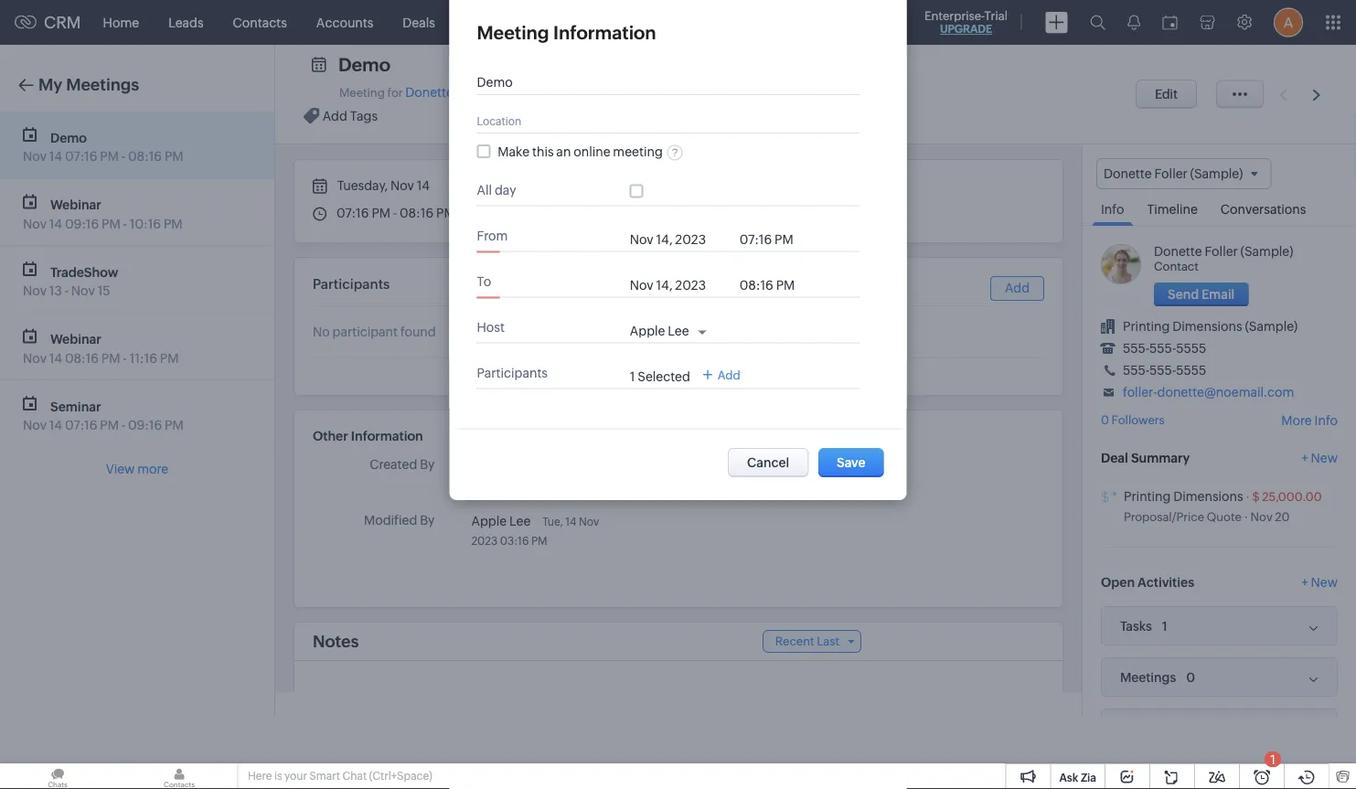 Task type: locate. For each thing, give the bounding box(es) containing it.
apple lee up 1 selected
[[630, 323, 689, 338]]

1 vertical spatial meetings
[[66, 75, 139, 94]]

summary
[[1131, 451, 1190, 465]]

your
[[284, 770, 307, 782]]

None button
[[1136, 80, 1197, 109], [1154, 283, 1248, 307], [728, 448, 809, 477], [818, 448, 884, 477], [1136, 80, 1197, 109], [1154, 283, 1248, 307], [728, 448, 809, 477], [818, 448, 884, 477]]

deal
[[547, 85, 574, 100], [1101, 451, 1128, 465]]

hh:mm a text field
[[739, 232, 813, 246], [739, 277, 813, 292]]

demo inside demo nov 14 07:16 pm - 08:16 pm
[[50, 130, 87, 145]]

14 down seminar
[[49, 418, 62, 433]]

08:16 up seminar
[[65, 351, 99, 365]]

0 vertical spatial 08:16
[[128, 149, 162, 164]]

leads link
[[154, 0, 218, 44]]

1 horizontal spatial donette foller (sample) link
[[1154, 244, 1293, 259]]

1 horizontal spatial 08:16
[[128, 149, 162, 164]]

1 for 1 selected
[[630, 369, 635, 383]]

meeting for meeting for donette foller (sample) deal ( printing dimensions )
[[339, 86, 385, 100]]

foller-donette@noemail.com
[[1123, 385, 1294, 400]]

+ new down 25,000.00
[[1301, 575, 1338, 590]]

2 vertical spatial dimensions
[[1173, 489, 1243, 504]]

meetings right my
[[66, 75, 139, 94]]

deals link
[[388, 0, 450, 44]]

09:16 inside seminar nov 14 07:16 pm - 09:16 pm
[[128, 418, 162, 433]]

host right found at the left
[[477, 319, 505, 334]]

1 + from the top
[[1302, 451, 1308, 465]]

created by
[[370, 457, 435, 472]]

demo up for
[[338, 54, 390, 75]]

by right modified
[[420, 513, 435, 528]]

1 horizontal spatial meetings
[[526, 15, 581, 30]]

apple up 2023 on the bottom
[[471, 513, 507, 528]]

trial
[[984, 9, 1008, 22]]

apple right ) at the right top
[[754, 85, 789, 100]]

- for webinar nov 14 08:16 pm - 11:16 pm
[[123, 351, 127, 365]]

zia
[[1081, 771, 1096, 784]]

tasks
[[464, 15, 497, 30]]

modified
[[364, 513, 417, 528]]

hh:mm a text field for to
[[739, 277, 813, 292]]

0 horizontal spatial meetings
[[66, 75, 139, 94]]

07:16 down tuesday,
[[336, 206, 369, 220]]

participants
[[313, 276, 390, 292], [477, 365, 548, 380]]

0 vertical spatial apple
[[754, 85, 789, 100]]

dimensions
[[630, 85, 700, 100], [1172, 319, 1242, 334], [1173, 489, 1243, 504]]

- left 10:16
[[123, 216, 127, 231]]

by right created
[[420, 457, 435, 472]]

1 webinar from the top
[[50, 198, 101, 212]]

printing dimensions link up location text box
[[580, 85, 700, 100]]

meeting inside meeting for donette foller (sample) deal ( printing dimensions )
[[339, 86, 385, 100]]

08:16 down tuesday, nov 14
[[400, 206, 434, 220]]

- left the '11:16' at the top of the page
[[123, 351, 127, 365]]

demo for demo nov 14 07:16 pm - 08:16 pm
[[50, 130, 87, 145]]

mmm d, yyyy text field for to
[[630, 277, 730, 292]]

07:16 inside seminar nov 14 07:16 pm - 09:16 pm
[[65, 418, 97, 433]]

0 vertical spatial participants
[[313, 276, 390, 292]]

14 inside webinar nov 14 08:16 pm - 11:16 pm
[[49, 351, 62, 365]]

0 horizontal spatial 1
[[630, 369, 635, 383]]

0 vertical spatial by
[[420, 457, 435, 472]]

09:16 inside webinar nov 14 09:16 pm - 10:16 pm
[[65, 216, 99, 231]]

- up webinar nov 14 09:16 pm - 10:16 pm
[[121, 149, 125, 164]]

webinar down demo nov 14 07:16 pm - 08:16 pm
[[50, 198, 101, 212]]

- down tuesday, nov 14
[[393, 206, 397, 220]]

0 vertical spatial demo
[[338, 54, 390, 75]]

1 horizontal spatial foller
[[1205, 244, 1238, 259]]

printing
[[580, 85, 627, 100], [1123, 319, 1170, 334], [1124, 489, 1171, 504]]

(
[[576, 85, 580, 100]]

2 mmm d, yyyy text field from the top
[[630, 277, 730, 292]]

0 vertical spatial meeting
[[477, 22, 549, 43]]

Title text field
[[477, 75, 843, 90]]

dimensions for printing dimensions · $ 25,000.00 proposal/price quote · nov 20
[[1173, 489, 1243, 504]]

host
[[725, 86, 751, 100], [477, 319, 505, 334]]

1 vertical spatial demo
[[50, 130, 87, 145]]

1 horizontal spatial 09:16
[[128, 418, 162, 433]]

1 vertical spatial foller
[[1205, 244, 1238, 259]]

· right quote
[[1244, 510, 1248, 524]]

09:16 up tradeshow
[[65, 216, 99, 231]]

signals image
[[1127, 15, 1140, 30]]

1 horizontal spatial deal
[[1101, 451, 1128, 465]]

2 + from the top
[[1301, 575, 1308, 590]]

14
[[49, 149, 62, 164], [417, 178, 430, 193], [49, 216, 62, 231], [49, 351, 62, 365], [49, 418, 62, 433], [565, 515, 577, 528]]

donette right for
[[405, 85, 453, 100]]

tasks link
[[450, 0, 511, 44]]

other
[[313, 429, 348, 443]]

participants up related to
[[477, 365, 548, 380]]

1 vertical spatial new
[[1311, 575, 1338, 590]]

enterprise-trial upgrade
[[924, 9, 1008, 35]]

07:16 down seminar
[[65, 418, 97, 433]]

dimensions up location text box
[[630, 85, 700, 100]]

dimensions up 'foller-donette@noemail.com' 'link'
[[1172, 319, 1242, 334]]

ask
[[1059, 771, 1078, 784]]

1 vertical spatial by
[[420, 513, 435, 528]]

apple lee up 03:16
[[471, 513, 531, 528]]

2 vertical spatial printing
[[1124, 489, 1171, 504]]

0 horizontal spatial deal
[[547, 85, 574, 100]]

08:16 inside webinar nov 14 08:16 pm - 11:16 pm
[[65, 351, 99, 365]]

seminar nov 14 07:16 pm - 09:16 pm
[[23, 399, 184, 433]]

0 vertical spatial hh:mm a text field
[[739, 232, 813, 246]]

nov for seminar nov 14 07:16 pm - 09:16 pm
[[23, 418, 47, 433]]

found
[[400, 325, 436, 339]]

2 vertical spatial add
[[718, 369, 740, 382]]

webinar inside webinar nov 14 09:16 pm - 10:16 pm
[[50, 198, 101, 212]]

printing inside printing dimensions · $ 25,000.00 proposal/price quote · nov 20
[[1124, 489, 1171, 504]]

information up created
[[351, 429, 423, 443]]

2 horizontal spatial 08:16
[[400, 206, 434, 220]]

dimensions up quote
[[1173, 489, 1243, 504]]

printing up proposal/price
[[1124, 489, 1171, 504]]

printing for printing dimensions (sample)
[[1123, 319, 1170, 334]]

1 vertical spatial webinar
[[50, 332, 101, 347]]

1 vertical spatial meeting
[[339, 86, 385, 100]]

is
[[274, 770, 282, 782]]

printing up the foller-
[[1123, 319, 1170, 334]]

webinar
[[50, 198, 101, 212], [50, 332, 101, 347]]

calls
[[611, 15, 639, 30]]

0 vertical spatial donette
[[405, 85, 453, 100]]

donette inside donette foller (sample) contact
[[1154, 244, 1202, 259]]

+ down more info
[[1302, 451, 1308, 465]]

0 vertical spatial +
[[1302, 451, 1308, 465]]

1 vertical spatial hh:mm a text field
[[739, 277, 813, 292]]

14 up seminar
[[49, 351, 62, 365]]

to
[[477, 274, 491, 288], [525, 411, 539, 426]]

foller-donette@noemail.com link
[[1123, 385, 1294, 400]]

1 horizontal spatial donette
[[1154, 244, 1202, 259]]

mmm d, yyyy text field
[[630, 232, 730, 246], [630, 277, 730, 292]]

0 vertical spatial ·
[[1246, 490, 1250, 504]]

14 inside tue, 14 nov 2023 03:16 pm
[[565, 515, 577, 528]]

(sample) inside donette foller (sample) contact
[[1240, 244, 1293, 259]]

0 horizontal spatial donette
[[405, 85, 453, 100]]

1 vertical spatial +
[[1301, 575, 1308, 590]]

demo down my
[[50, 130, 87, 145]]

14 right tue,
[[565, 515, 577, 528]]

11:16
[[129, 351, 157, 365]]

0
[[1101, 413, 1109, 427]]

09:16 up view more
[[128, 418, 162, 433]]

meeting for meeting information
[[477, 22, 549, 43]]

2 vertical spatial (sample)
[[1245, 319, 1298, 334]]

1 by from the top
[[420, 457, 435, 472]]

1 horizontal spatial add link
[[990, 276, 1044, 301]]

webinar for 08:16
[[50, 332, 101, 347]]

1 mmm d, yyyy text field from the top
[[630, 232, 730, 246]]

- inside seminar nov 14 07:16 pm - 09:16 pm
[[121, 418, 125, 433]]

1 horizontal spatial to
[[525, 411, 539, 426]]

0 horizontal spatial meeting
[[339, 86, 385, 100]]

chats image
[[0, 764, 115, 789]]

new inside 'link'
[[1311, 451, 1338, 465]]

+ new down more info
[[1302, 451, 1338, 465]]

1 vertical spatial printing
[[1123, 319, 1170, 334]]

07:16 for seminar nov 14 07:16 pm - 09:16 pm
[[65, 418, 97, 433]]

0 vertical spatial add
[[323, 108, 347, 123]]

·
[[1246, 490, 1250, 504], [1244, 510, 1248, 524]]

08:16
[[128, 149, 162, 164], [400, 206, 434, 220], [65, 351, 99, 365]]

host right ) at the right top
[[725, 86, 751, 100]]

foller down the tasks link
[[456, 85, 489, 100]]

0 horizontal spatial participants
[[313, 276, 390, 292]]

0 vertical spatial to
[[477, 274, 491, 288]]

donette foller (sample) link
[[405, 85, 545, 100], [1154, 244, 1293, 259]]

0 horizontal spatial to
[[477, 274, 491, 288]]

add link
[[990, 276, 1044, 301], [703, 369, 740, 382]]

1 horizontal spatial host
[[725, 86, 751, 100]]

(sample) down conversations at the top right of the page
[[1240, 244, 1293, 259]]

nov inside demo nov 14 07:16 pm - 08:16 pm
[[23, 149, 47, 164]]

1 vertical spatial printing dimensions link
[[1124, 489, 1243, 504]]

0 vertical spatial new
[[1311, 451, 1338, 465]]

information for other information
[[351, 429, 423, 443]]

meeting up tags
[[339, 86, 385, 100]]

info right 'more'
[[1314, 413, 1338, 427]]

1 hh:mm a text field from the top
[[739, 232, 813, 246]]

1 vertical spatial (sample)
[[1240, 244, 1293, 259]]

(sample) up make
[[492, 85, 545, 100]]

to right related
[[525, 411, 539, 426]]

09:16
[[65, 216, 99, 231], [128, 418, 162, 433]]

participants up participant
[[313, 276, 390, 292]]

1 vertical spatial information
[[351, 429, 423, 443]]

0 vertical spatial 555-555-5555
[[1123, 341, 1206, 356]]

to down the from
[[477, 274, 491, 288]]

tags
[[350, 108, 378, 123]]

more info
[[1281, 413, 1338, 427]]

more
[[137, 461, 168, 476]]

(sample) for donette foller (sample) contact
[[1240, 244, 1293, 259]]

07:16 up webinar nov 14 09:16 pm - 10:16 pm
[[65, 149, 97, 164]]

0 horizontal spatial information
[[351, 429, 423, 443]]

· left $
[[1246, 490, 1250, 504]]

14 up tradeshow
[[49, 216, 62, 231]]

0 vertical spatial webinar
[[50, 198, 101, 212]]

14 up 07:16 pm - 08:16 pm
[[417, 178, 430, 193]]

view
[[106, 461, 135, 476]]

1 vertical spatial dimensions
[[1172, 319, 1242, 334]]

pm
[[100, 149, 119, 164], [164, 149, 183, 164], [372, 206, 390, 220], [436, 206, 455, 220], [102, 216, 120, 231], [164, 216, 182, 231], [101, 351, 120, 365], [160, 351, 179, 365], [100, 418, 119, 433], [165, 418, 184, 433], [531, 534, 547, 547]]

smart
[[309, 770, 340, 782]]

25,000.00
[[1262, 490, 1322, 504]]

07:16 inside demo nov 14 07:16 pm - 08:16 pm
[[65, 149, 97, 164]]

2 vertical spatial 08:16
[[65, 351, 99, 365]]

+ new
[[1302, 451, 1338, 465], [1301, 575, 1338, 590]]

2 by from the top
[[420, 513, 435, 528]]

printing up online
[[580, 85, 627, 100]]

2 vertical spatial lee
[[509, 513, 531, 528]]

1 horizontal spatial participants
[[477, 365, 548, 380]]

information up (
[[553, 22, 656, 43]]

nov inside webinar nov 14 09:16 pm - 10:16 pm
[[23, 216, 47, 231]]

5555 down printing dimensions (sample)
[[1176, 341, 1206, 356]]

08:16 up 10:16
[[128, 149, 162, 164]]

- up view
[[121, 418, 125, 433]]

nov inside tue, 14 nov 2023 03:16 pm
[[579, 515, 599, 528]]

webinar inside webinar nov 14 08:16 pm - 11:16 pm
[[50, 332, 101, 347]]

2 vertical spatial apple
[[471, 513, 507, 528]]

proposal/price
[[1124, 510, 1204, 524]]

donette foller (sample) link up contact
[[1154, 244, 1293, 259]]

demo for demo
[[338, 54, 390, 75]]

0 vertical spatial host
[[725, 86, 751, 100]]

0 vertical spatial information
[[553, 22, 656, 43]]

+ down 25,000.00
[[1301, 575, 1308, 590]]

0 horizontal spatial host
[[477, 319, 505, 334]]

recent last
[[775, 635, 839, 648]]

host inside host apple lee
[[725, 86, 751, 100]]

nov inside seminar nov 14 07:16 pm - 09:16 pm
[[23, 418, 47, 433]]

0 vertical spatial mmm d, yyyy text field
[[630, 232, 730, 246]]

$
[[1252, 490, 1260, 504]]

+
[[1302, 451, 1308, 465], [1301, 575, 1308, 590]]

foller-
[[1123, 385, 1157, 400]]

demo
[[338, 54, 390, 75], [50, 130, 87, 145]]

Location text field
[[477, 113, 843, 128]]

1 horizontal spatial printing dimensions link
[[1124, 489, 1243, 504]]

tue,
[[542, 515, 563, 528]]

0 vertical spatial donette foller (sample) link
[[405, 85, 545, 100]]

1 horizontal spatial meeting
[[477, 22, 549, 43]]

info
[[1101, 202, 1124, 217], [1314, 413, 1338, 427]]

webinar for 09:16
[[50, 198, 101, 212]]

make this an online meeting
[[498, 144, 663, 158]]

1 + new from the top
[[1302, 451, 1338, 465]]

1 vertical spatial 1
[[1270, 752, 1275, 767]]

07:16
[[65, 149, 97, 164], [336, 206, 369, 220], [65, 418, 97, 433]]

1 horizontal spatial 1
[[1270, 752, 1275, 767]]

nov for demo nov 14 07:16 pm - 08:16 pm
[[23, 149, 47, 164]]

printing dimensions · $ 25,000.00 proposal/price quote · nov 20
[[1124, 489, 1322, 524]]

1
[[630, 369, 635, 383], [1270, 752, 1275, 767]]

1 horizontal spatial information
[[553, 22, 656, 43]]

donette up contact
[[1154, 244, 1202, 259]]

5555 up foller-donette@noemail.com in the right of the page
[[1176, 363, 1206, 378]]

0 vertical spatial 5555
[[1176, 341, 1206, 356]]

webinar down 13
[[50, 332, 101, 347]]

- inside webinar nov 14 08:16 pm - 11:16 pm
[[123, 351, 127, 365]]

nov inside webinar nov 14 08:16 pm - 11:16 pm
[[23, 351, 47, 365]]

meetings left calls link
[[526, 15, 581, 30]]

info left timeline
[[1101, 202, 1124, 217]]

meeting up meeting for donette foller (sample) deal ( printing dimensions )
[[477, 22, 549, 43]]

1 vertical spatial donette
[[1154, 244, 1202, 259]]

activities
[[1138, 575, 1194, 590]]

(sample)
[[492, 85, 545, 100], [1240, 244, 1293, 259], [1245, 319, 1298, 334]]

0 horizontal spatial 09:16
[[65, 216, 99, 231]]

leads
[[168, 15, 204, 30]]

1 new from the top
[[1311, 451, 1338, 465]]

2 webinar from the top
[[50, 332, 101, 347]]

0 horizontal spatial demo
[[50, 130, 87, 145]]

0 vertical spatial dimensions
[[630, 85, 700, 100]]

no participant found
[[313, 325, 436, 339]]

dimensions inside printing dimensions · $ 25,000.00 proposal/price quote · nov 20
[[1173, 489, 1243, 504]]

printing dimensions (sample) link
[[1123, 319, 1298, 334]]

0 vertical spatial printing dimensions link
[[580, 85, 700, 100]]

- for webinar nov 14 09:16 pm - 10:16 pm
[[123, 216, 127, 231]]

apple up 1 selected
[[630, 323, 665, 338]]

last
[[817, 635, 839, 648]]

printing dimensions link up proposal/price
[[1124, 489, 1243, 504]]

foller down conversations at the top right of the page
[[1205, 244, 1238, 259]]

0 vertical spatial + new
[[1302, 451, 1338, 465]]

seminar
[[50, 399, 101, 414]]

1 vertical spatial mmm d, yyyy text field
[[630, 277, 730, 292]]

14 down my
[[49, 149, 62, 164]]

1 vertical spatial host
[[477, 319, 505, 334]]

14 inside seminar nov 14 07:16 pm - 09:16 pm
[[49, 418, 62, 433]]

(sample) up donette@noemail.com
[[1245, 319, 1298, 334]]

- inside webinar nov 14 09:16 pm - 10:16 pm
[[123, 216, 127, 231]]

1 horizontal spatial lee
[[668, 323, 689, 338]]

1 vertical spatial add link
[[703, 369, 740, 382]]

add
[[323, 108, 347, 123], [1005, 281, 1030, 295], [718, 369, 740, 382]]

0 vertical spatial printing
[[580, 85, 627, 100]]

14 inside webinar nov 14 09:16 pm - 10:16 pm
[[49, 216, 62, 231]]

donette@noemail.com
[[1157, 385, 1294, 400]]

tuesday,
[[337, 178, 388, 193]]

- right 13
[[65, 283, 69, 298]]

meetings
[[526, 15, 581, 30], [66, 75, 139, 94]]

1 vertical spatial 09:16
[[128, 418, 162, 433]]

0 vertical spatial 09:16
[[65, 216, 99, 231]]

for
[[387, 86, 403, 100]]

donette foller (sample) link down the tasks link
[[405, 85, 545, 100]]

printing dimensions link
[[580, 85, 700, 100], [1124, 489, 1243, 504]]

0 vertical spatial 07:16
[[65, 149, 97, 164]]

2 vertical spatial 07:16
[[65, 418, 97, 433]]

0 vertical spatial meetings
[[526, 15, 581, 30]]

0 horizontal spatial 08:16
[[65, 351, 99, 365]]

deal left (
[[547, 85, 574, 100]]

- inside demo nov 14 07:16 pm - 08:16 pm
[[121, 149, 125, 164]]

calls link
[[596, 0, 654, 44]]

2 horizontal spatial apple
[[754, 85, 789, 100]]

14 inside demo nov 14 07:16 pm - 08:16 pm
[[49, 149, 62, 164]]

1 vertical spatial 555-555-5555
[[1123, 363, 1206, 378]]

2 hh:mm a text field from the top
[[739, 277, 813, 292]]

deal down 0
[[1101, 451, 1128, 465]]



Task type: vqa. For each thing, say whether or not it's contained in the screenshot.
the top Check-In Country
no



Task type: describe. For each thing, give the bounding box(es) containing it.
by for modified by
[[420, 513, 435, 528]]

more
[[1281, 413, 1312, 427]]

timeline link
[[1138, 189, 1207, 225]]

- inside tradeshow nov 13 - nov 15
[[65, 283, 69, 298]]

03:16
[[500, 534, 529, 547]]

upgrade
[[940, 23, 992, 35]]

1 vertical spatial add
[[1005, 281, 1030, 295]]

printing dimensions (sample)
[[1123, 319, 1298, 334]]

conversations link
[[1211, 189, 1315, 225]]

08:16 inside demo nov 14 07:16 pm - 08:16 pm
[[128, 149, 162, 164]]

nov for webinar nov 14 08:16 pm - 11:16 pm
[[23, 351, 47, 365]]

crm
[[44, 13, 81, 32]]

info link
[[1092, 189, 1133, 226]]

home
[[103, 15, 139, 30]]

2 + new from the top
[[1301, 575, 1338, 590]]

08:16 for webinar nov 14 08:16 pm - 11:16 pm
[[65, 351, 99, 365]]

contacts image
[[122, 764, 237, 789]]

make
[[498, 144, 530, 158]]

home link
[[88, 0, 154, 44]]

view more
[[106, 461, 168, 476]]

crm link
[[15, 13, 81, 32]]

1 for 1
[[1270, 752, 1275, 767]]

pm inside tue, 14 nov 2023 03:16 pm
[[531, 534, 547, 547]]

online
[[573, 144, 610, 158]]

deals
[[403, 15, 435, 30]]

14 for tuesday, nov 14
[[417, 178, 430, 193]]

1 horizontal spatial apple
[[630, 323, 665, 338]]

recent
[[775, 635, 814, 648]]

conversations
[[1221, 202, 1306, 217]]

nov for tradeshow nov 13 - nov 15
[[23, 283, 47, 298]]

0 horizontal spatial printing dimensions link
[[580, 85, 700, 100]]

here
[[248, 770, 272, 782]]

chat
[[342, 770, 367, 782]]

1 vertical spatial donette foller (sample) link
[[1154, 244, 1293, 259]]

mmm d, yyyy text field for from
[[630, 232, 730, 246]]

contact
[[1154, 260, 1199, 274]]

created
[[370, 457, 417, 472]]

my meetings
[[38, 75, 139, 94]]

0 vertical spatial deal
[[547, 85, 574, 100]]

meeting
[[613, 144, 663, 158]]

0 horizontal spatial donette foller (sample) link
[[405, 85, 545, 100]]

day
[[495, 182, 516, 197]]

host for host
[[477, 319, 505, 334]]

07:16 pm - 08:16 pm
[[336, 206, 455, 220]]

1 vertical spatial to
[[525, 411, 539, 426]]

0 vertical spatial add link
[[990, 276, 1044, 301]]

an
[[556, 144, 571, 158]]

by for created by
[[420, 457, 435, 472]]

13
[[49, 283, 62, 298]]

all day
[[477, 182, 516, 197]]

other information
[[313, 429, 423, 443]]

participant
[[332, 325, 398, 339]]

next record image
[[1312, 89, 1324, 101]]

14 for demo nov 14 07:16 pm - 08:16 pm
[[49, 149, 62, 164]]

dimensions for printing dimensions (sample)
[[1172, 319, 1242, 334]]

profile element
[[1263, 0, 1314, 44]]

1 vertical spatial deal
[[1101, 451, 1128, 465]]

1 vertical spatial 07:16
[[336, 206, 369, 220]]

0 horizontal spatial apple
[[471, 513, 507, 528]]

0 horizontal spatial add
[[323, 108, 347, 123]]

20
[[1275, 510, 1290, 524]]

tuesday, nov 14
[[335, 178, 430, 193]]

enterprise-
[[924, 9, 984, 22]]

(sample) for printing dimensions (sample)
[[1245, 319, 1298, 334]]

hh:mm a text field for from
[[739, 232, 813, 246]]

- for seminar nov 14 07:16 pm - 09:16 pm
[[121, 418, 125, 433]]

deal summary
[[1101, 451, 1190, 465]]

demo nov 14 07:16 pm - 08:16 pm
[[23, 130, 183, 164]]

this
[[532, 144, 554, 158]]

modified by
[[364, 513, 435, 528]]

nov for tuesday, nov 14
[[390, 178, 414, 193]]

08:16 for 07:16 pm - 08:16 pm
[[400, 206, 434, 220]]

my
[[38, 75, 62, 94]]

1 horizontal spatial apple lee
[[630, 323, 689, 338]]

host for host apple lee
[[725, 86, 751, 100]]

1 horizontal spatial add
[[718, 369, 740, 382]]

nov for webinar nov 14 09:16 pm - 10:16 pm
[[23, 216, 47, 231]]

1 vertical spatial info
[[1314, 413, 1338, 427]]

all
[[477, 182, 492, 197]]

related
[[477, 411, 522, 426]]

open activities
[[1101, 575, 1194, 590]]

1 555-555-5555 from the top
[[1123, 341, 1206, 356]]

timeline
[[1147, 202, 1198, 217]]

printing for printing dimensions · $ 25,000.00 proposal/price quote · nov 20
[[1124, 489, 1171, 504]]

0 horizontal spatial apple lee
[[471, 513, 531, 528]]

contacts link
[[218, 0, 302, 44]]

0 horizontal spatial lee
[[509, 513, 531, 528]]

meetings link
[[511, 0, 596, 44]]

2023
[[471, 534, 498, 547]]

accounts link
[[302, 0, 388, 44]]

2 horizontal spatial lee
[[792, 85, 813, 100]]

selected
[[638, 369, 690, 383]]

foller inside donette foller (sample) contact
[[1205, 244, 1238, 259]]

open
[[1101, 575, 1135, 590]]

14 for seminar nov 14 07:16 pm - 09:16 pm
[[49, 418, 62, 433]]

meetings inside meetings link
[[526, 15, 581, 30]]

2 5555 from the top
[[1176, 363, 1206, 378]]

1 5555 from the top
[[1176, 341, 1206, 356]]

1 vertical spatial ·
[[1244, 510, 1248, 524]]

webinar nov 14 08:16 pm - 11:16 pm
[[23, 332, 179, 365]]

add tags
[[323, 108, 378, 123]]

profile image
[[1274, 8, 1303, 37]]

)
[[700, 85, 704, 100]]

0 vertical spatial info
[[1101, 202, 1124, 217]]

meeting information
[[477, 22, 656, 43]]

notes
[[313, 632, 359, 651]]

signals element
[[1116, 0, 1151, 45]]

07:16 for demo nov 14 07:16 pm - 08:16 pm
[[65, 149, 97, 164]]

0 vertical spatial (sample)
[[492, 85, 545, 100]]

ask zia
[[1059, 771, 1096, 784]]

webinar nov 14 09:16 pm - 10:16 pm
[[23, 198, 182, 231]]

14 for webinar nov 14 09:16 pm - 10:16 pm
[[49, 216, 62, 231]]

nov inside printing dimensions · $ 25,000.00 proposal/price quote · nov 20
[[1250, 510, 1273, 524]]

10:16
[[130, 216, 161, 231]]

+ new link
[[1302, 451, 1338, 474]]

0 horizontal spatial foller
[[456, 85, 489, 100]]

tradeshow nov 13 - nov 15
[[23, 265, 118, 298]]

0 followers
[[1101, 413, 1165, 427]]

15
[[98, 283, 110, 298]]

14 for webinar nov 14 08:16 pm - 11:16 pm
[[49, 351, 62, 365]]

contacts
[[233, 15, 287, 30]]

1 vertical spatial lee
[[668, 323, 689, 338]]

host apple lee
[[725, 85, 813, 100]]

2 555-555-5555 from the top
[[1123, 363, 1206, 378]]

(ctrl+space)
[[369, 770, 432, 782]]

1 vertical spatial participants
[[477, 365, 548, 380]]

+ inside 'link'
[[1302, 451, 1308, 465]]

accounts
[[316, 15, 373, 30]]

- for demo nov 14 07:16 pm - 08:16 pm
[[121, 149, 125, 164]]

no
[[313, 325, 330, 339]]

information for meeting information
[[553, 22, 656, 43]]

tue, 14 nov 2023 03:16 pm
[[471, 515, 599, 547]]

2 new from the top
[[1311, 575, 1338, 590]]



